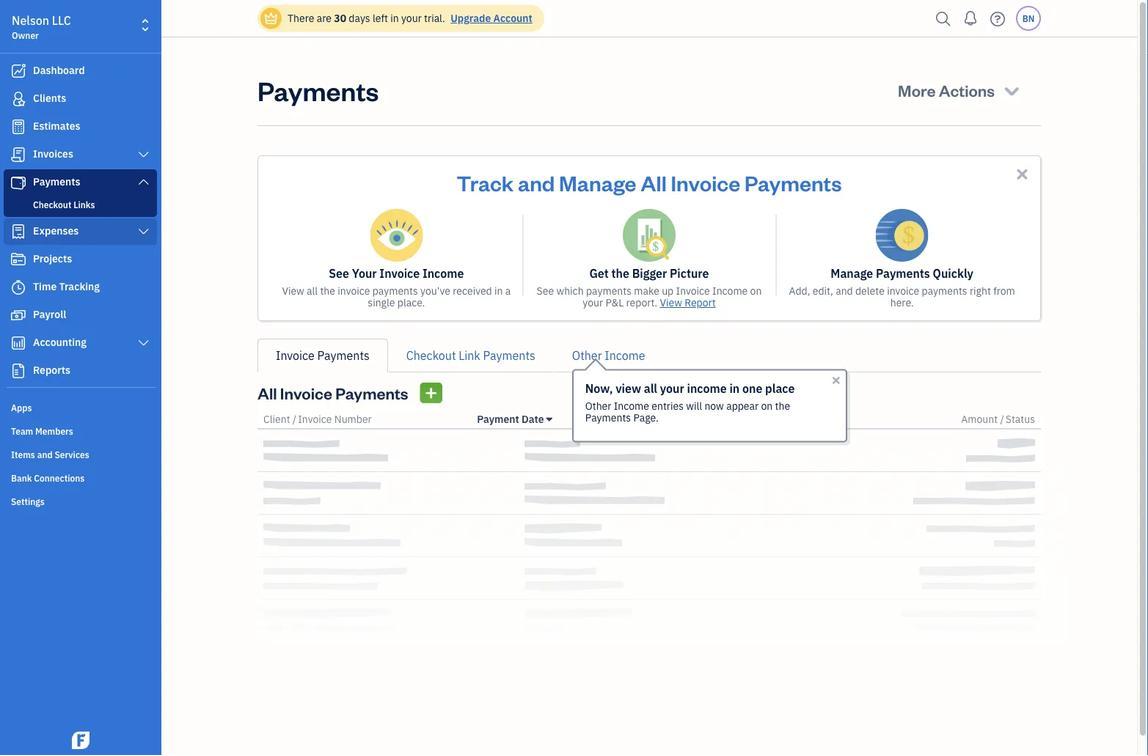 Task type: locate. For each thing, give the bounding box(es) containing it.
income down view at bottom
[[614, 399, 649, 413]]

appear
[[726, 399, 759, 413]]

payroll link
[[4, 302, 157, 329]]

0 horizontal spatial the
[[320, 284, 335, 298]]

chevron large down image for invoices
[[137, 149, 150, 161]]

the left single
[[320, 284, 335, 298]]

income right up
[[712, 284, 748, 298]]

bank connections
[[11, 472, 85, 484]]

2 chevron large down image from the top
[[137, 176, 150, 188]]

payments down the quickly
[[922, 284, 967, 298]]

and right edit,
[[836, 284, 853, 298]]

all right view at bottom
[[644, 381, 657, 396]]

checkout up add a new payment icon
[[406, 348, 456, 364]]

invoice
[[671, 169, 740, 196], [380, 266, 420, 281], [676, 284, 710, 298], [276, 348, 315, 364], [280, 383, 332, 403], [298, 413, 332, 426]]

1 chevron large down image from the top
[[137, 149, 150, 161]]

1 horizontal spatial all
[[641, 169, 667, 196]]

payments inside manage payments quickly add, edit, and delete invoice payments right from here.
[[922, 284, 967, 298]]

see which payments make up invoice income on your p&l report.
[[537, 284, 762, 310]]

0 vertical spatial see
[[329, 266, 349, 281]]

0 vertical spatial the
[[612, 266, 629, 281]]

1 / from the left
[[293, 413, 297, 426]]

nelson llc owner
[[12, 13, 71, 41]]

1 horizontal spatial and
[[518, 169, 555, 196]]

payment image
[[10, 175, 27, 190]]

on down "place"
[[761, 399, 773, 413]]

chevron large down image inside invoices link
[[137, 149, 150, 161]]

edit,
[[813, 284, 833, 298]]

1 vertical spatial and
[[836, 284, 853, 298]]

0 horizontal spatial in
[[390, 11, 399, 25]]

1 vertical spatial your
[[583, 296, 603, 310]]

close image
[[830, 375, 842, 386]]

chevron large down image
[[137, 226, 150, 238], [137, 337, 150, 349]]

now
[[705, 399, 724, 413]]

get the bigger picture
[[589, 266, 709, 281]]

manage payments quickly add, edit, and delete invoice payments right from here.
[[789, 266, 1015, 310]]

chart image
[[10, 336, 27, 351]]

2 / from the left
[[644, 413, 648, 426]]

income
[[423, 266, 464, 281], [712, 284, 748, 298], [605, 348, 645, 364], [614, 399, 649, 413]]

1 vertical spatial chevron large down image
[[137, 176, 150, 188]]

in
[[390, 11, 399, 25], [494, 284, 503, 298], [730, 381, 740, 396]]

all inside see your invoice income view all the invoice payments you've received in a single place.
[[307, 284, 318, 298]]

your left trial.
[[401, 11, 422, 25]]

dashboard link
[[4, 58, 157, 84]]

track and manage all invoice payments
[[457, 169, 842, 196]]

payments for income
[[372, 284, 418, 298]]

go to help image
[[986, 8, 1009, 30]]

are
[[317, 11, 332, 25]]

right
[[970, 284, 991, 298]]

0 horizontal spatial and
[[37, 449, 53, 461]]

0 horizontal spatial checkout
[[33, 199, 71, 211]]

/ right client
[[293, 413, 297, 426]]

2 chevron large down image from the top
[[137, 337, 150, 349]]

now, view all your income in one place other income entries will now appear on the payments page.
[[585, 381, 795, 424]]

2 vertical spatial in
[[730, 381, 740, 396]]

client
[[263, 413, 290, 426]]

payments
[[372, 284, 418, 298], [586, 284, 632, 298], [922, 284, 967, 298]]

all up invoice payments
[[307, 284, 318, 298]]

payments inside manage payments quickly add, edit, and delete invoice payments right from here.
[[876, 266, 930, 281]]

track
[[457, 169, 514, 196]]

1 vertical spatial checkout
[[406, 348, 456, 364]]

upgrade
[[451, 11, 491, 25]]

clients
[[33, 91, 66, 105]]

and
[[518, 169, 555, 196], [836, 284, 853, 298], [37, 449, 53, 461]]

invoice payments
[[276, 348, 370, 364]]

2 vertical spatial your
[[660, 381, 684, 396]]

checkout link payments link
[[388, 339, 554, 373]]

the right get
[[612, 266, 629, 281]]

amount / status
[[961, 413, 1035, 426]]

1 vertical spatial all
[[644, 381, 657, 396]]

view
[[282, 284, 304, 298], [660, 296, 682, 310]]

1 payments from the left
[[372, 284, 418, 298]]

income
[[687, 381, 727, 396]]

2 payments from the left
[[586, 284, 632, 298]]

chevron large down image down payroll link
[[137, 337, 150, 349]]

1 vertical spatial manage
[[831, 266, 873, 281]]

chevron large down image down the "checkout links" link
[[137, 226, 150, 238]]

invoice inside manage payments quickly add, edit, and delete invoice payments right from here.
[[887, 284, 919, 298]]

chevron large down image for expenses
[[137, 226, 150, 238]]

internal
[[650, 413, 687, 426]]

link
[[459, 348, 480, 364]]

links
[[74, 199, 95, 211]]

in right left
[[390, 11, 399, 25]]

0 vertical spatial and
[[518, 169, 555, 196]]

payments down get
[[586, 284, 632, 298]]

your
[[401, 11, 422, 25], [583, 296, 603, 310], [660, 381, 684, 396]]

chevron large down image inside payments link
[[137, 176, 150, 188]]

payments inside see which payments make up invoice income on your p&l report.
[[586, 284, 632, 298]]

1 horizontal spatial /
[[644, 413, 648, 426]]

upgrade account link
[[448, 11, 532, 25]]

add a new payment image
[[424, 384, 438, 402]]

in left 'a'
[[494, 284, 503, 298]]

one
[[742, 381, 763, 396]]

invoices
[[33, 147, 73, 161]]

2 vertical spatial the
[[775, 399, 790, 413]]

and right items
[[37, 449, 53, 461]]

other inside 'link'
[[572, 348, 602, 364]]

3 payments from the left
[[922, 284, 967, 298]]

/ for status
[[1000, 413, 1004, 426]]

1 vertical spatial all
[[258, 383, 277, 403]]

0 vertical spatial all
[[307, 284, 318, 298]]

2 horizontal spatial in
[[730, 381, 740, 396]]

1 horizontal spatial invoice
[[887, 284, 919, 298]]

services
[[55, 449, 89, 461]]

close image
[[1014, 166, 1031, 183]]

invoice image
[[10, 147, 27, 162]]

2 horizontal spatial and
[[836, 284, 853, 298]]

invoice inside see your invoice income view all the invoice payments you've received in a single place.
[[338, 284, 370, 298]]

1 vertical spatial other
[[585, 399, 611, 413]]

date
[[522, 413, 544, 426]]

client image
[[10, 92, 27, 106]]

0 vertical spatial your
[[401, 11, 422, 25]]

invoice inside see your invoice income view all the invoice payments you've received in a single place.
[[380, 266, 420, 281]]

see inside see which payments make up invoice income on your p&l report.
[[537, 284, 554, 298]]

0 vertical spatial chevron large down image
[[137, 226, 150, 238]]

notifications image
[[959, 4, 982, 33]]

other down now,
[[585, 399, 611, 413]]

0 horizontal spatial all
[[307, 284, 318, 298]]

checkout up expenses
[[33, 199, 71, 211]]

1 vertical spatial in
[[494, 284, 503, 298]]

add,
[[789, 284, 810, 298]]

0 horizontal spatial /
[[293, 413, 297, 426]]

there
[[288, 11, 314, 25]]

/ right type
[[644, 413, 648, 426]]

0 vertical spatial in
[[390, 11, 399, 25]]

entries
[[652, 399, 684, 413]]

0 horizontal spatial invoice
[[338, 284, 370, 298]]

and inside main element
[[37, 449, 53, 461]]

checkout
[[33, 199, 71, 211], [406, 348, 456, 364]]

bank
[[11, 472, 32, 484]]

other up now,
[[572, 348, 602, 364]]

your up entries
[[660, 381, 684, 396]]

caretdown image
[[546, 414, 552, 426]]

0 vertical spatial chevron large down image
[[137, 149, 150, 161]]

settings link
[[4, 490, 157, 512]]

all up client
[[258, 383, 277, 403]]

team members link
[[4, 420, 157, 442]]

more actions button
[[885, 73, 1035, 108]]

1 vertical spatial see
[[537, 284, 554, 298]]

projects link
[[4, 247, 157, 273]]

picture
[[670, 266, 709, 281]]

1 horizontal spatial manage
[[831, 266, 873, 281]]

in for now,
[[730, 381, 740, 396]]

invoice down your
[[338, 284, 370, 298]]

and inside manage payments quickly add, edit, and delete invoice payments right from here.
[[836, 284, 853, 298]]

notes
[[689, 413, 716, 426]]

2 horizontal spatial /
[[1000, 413, 1004, 426]]

the down "place"
[[775, 399, 790, 413]]

chevron large down image up the "checkout links" link
[[137, 176, 150, 188]]

1 horizontal spatial payments
[[586, 284, 632, 298]]

and right track
[[518, 169, 555, 196]]

expenses
[[33, 224, 79, 238]]

0 horizontal spatial manage
[[559, 169, 637, 196]]

income up you've
[[423, 266, 464, 281]]

there are 30 days left in your trial. upgrade account
[[288, 11, 532, 25]]

checkout inside main element
[[33, 199, 71, 211]]

chevron large down image inside accounting link
[[137, 337, 150, 349]]

your left p&l
[[583, 296, 603, 310]]

accounting link
[[4, 330, 157, 357]]

2 invoice from the left
[[887, 284, 919, 298]]

estimates link
[[4, 114, 157, 140]]

expenses link
[[4, 219, 157, 245]]

in inside now, view all your income in one place other income entries will now appear on the payments page.
[[730, 381, 740, 396]]

view up invoice payments
[[282, 284, 304, 298]]

1 horizontal spatial checkout
[[406, 348, 456, 364]]

chevron large down image inside the expenses link
[[137, 226, 150, 238]]

in left one
[[730, 381, 740, 396]]

chevron large down image for payments
[[137, 176, 150, 188]]

crown image
[[263, 11, 279, 26]]

on inside see which payments make up invoice income on your p&l report.
[[750, 284, 762, 298]]

invoice right delete at the right top of the page
[[887, 284, 919, 298]]

see left your
[[329, 266, 349, 281]]

see inside see your invoice income view all the invoice payments you've received in a single place.
[[329, 266, 349, 281]]

1 horizontal spatial see
[[537, 284, 554, 298]]

0 vertical spatial on
[[750, 284, 762, 298]]

on left add,
[[750, 284, 762, 298]]

1 horizontal spatial in
[[494, 284, 503, 298]]

1 horizontal spatial your
[[583, 296, 603, 310]]

1 vertical spatial on
[[761, 399, 773, 413]]

1 vertical spatial the
[[320, 284, 335, 298]]

1 invoice from the left
[[338, 284, 370, 298]]

manage
[[559, 169, 637, 196], [831, 266, 873, 281]]

dashboard image
[[10, 64, 27, 78]]

see for which
[[537, 284, 554, 298]]

team members
[[11, 426, 73, 437]]

on inside now, view all your income in one place other income entries will now appear on the payments page.
[[761, 399, 773, 413]]

view right the make
[[660, 296, 682, 310]]

1 horizontal spatial view
[[660, 296, 682, 310]]

1 horizontal spatial all
[[644, 381, 657, 396]]

checkout link payments
[[406, 348, 535, 364]]

payments down your
[[372, 284, 418, 298]]

income inside now, view all your income in one place other income entries will now appear on the payments page.
[[614, 399, 649, 413]]

payment date button
[[477, 413, 552, 426]]

1 vertical spatial chevron large down image
[[137, 337, 150, 349]]

in for there
[[390, 11, 399, 25]]

0 horizontal spatial payments
[[372, 284, 418, 298]]

0 vertical spatial other
[[572, 348, 602, 364]]

invoices link
[[4, 142, 157, 168]]

amount button
[[961, 413, 998, 426]]

1 chevron large down image from the top
[[137, 226, 150, 238]]

all
[[641, 169, 667, 196], [258, 383, 277, 403]]

30
[[334, 11, 346, 25]]

checkout for checkout link payments
[[406, 348, 456, 364]]

income up view at bottom
[[605, 348, 645, 364]]

payments inside see your invoice income view all the invoice payments you've received in a single place.
[[372, 284, 418, 298]]

2 horizontal spatial payments
[[922, 284, 967, 298]]

other
[[572, 348, 602, 364], [585, 399, 611, 413]]

expense image
[[10, 224, 27, 239]]

invoice for your
[[338, 284, 370, 298]]

report image
[[10, 364, 27, 379]]

0 horizontal spatial see
[[329, 266, 349, 281]]

invoice inside see which payments make up invoice income on your p&l report.
[[676, 284, 710, 298]]

0 horizontal spatial view
[[282, 284, 304, 298]]

0 vertical spatial all
[[641, 169, 667, 196]]

/
[[293, 413, 297, 426], [644, 413, 648, 426], [1000, 413, 1004, 426]]

your inside now, view all your income in one place other income entries will now appear on the payments page.
[[660, 381, 684, 396]]

other income
[[572, 348, 645, 364]]

/ left status
[[1000, 413, 1004, 426]]

the inside see your invoice income view all the invoice payments you've received in a single place.
[[320, 284, 335, 298]]

0 vertical spatial checkout
[[33, 199, 71, 211]]

apps
[[11, 402, 32, 414]]

days
[[349, 11, 370, 25]]

other inside now, view all your income in one place other income entries will now appear on the payments page.
[[585, 399, 611, 413]]

payments inside checkout link payments link
[[483, 348, 535, 364]]

project image
[[10, 252, 27, 267]]

see left which on the top
[[537, 284, 554, 298]]

2 horizontal spatial your
[[660, 381, 684, 396]]

2 vertical spatial and
[[37, 449, 53, 461]]

view
[[616, 381, 641, 396]]

chevron large down image
[[137, 149, 150, 161], [137, 176, 150, 188]]

more
[[898, 80, 936, 101]]

all up get the bigger picture on the top right
[[641, 169, 667, 196]]

chevron large down image down estimates link at the left of the page
[[137, 149, 150, 161]]

you've
[[420, 284, 450, 298]]

3 / from the left
[[1000, 413, 1004, 426]]

2 horizontal spatial the
[[775, 399, 790, 413]]



Task type: vqa. For each thing, say whether or not it's contained in the screenshot.
Checkout Link Payments Checkout
yes



Task type: describe. For each thing, give the bounding box(es) containing it.
checkout links
[[33, 199, 95, 211]]

and for services
[[37, 449, 53, 461]]

your
[[352, 266, 377, 281]]

get
[[589, 266, 609, 281]]

other income link
[[554, 339, 664, 373]]

accounting
[[33, 336, 87, 349]]

dashboard
[[33, 63, 85, 77]]

manage inside manage payments quickly add, edit, and delete invoice payments right from here.
[[831, 266, 873, 281]]

1 horizontal spatial the
[[612, 266, 629, 281]]

owner
[[12, 29, 39, 41]]

all inside now, view all your income in one place other income entries will now appear on the payments page.
[[644, 381, 657, 396]]

search image
[[932, 8, 955, 30]]

type
[[620, 413, 642, 426]]

account
[[493, 11, 532, 25]]

quickly
[[933, 266, 973, 281]]

clients link
[[4, 86, 157, 112]]

0 horizontal spatial your
[[401, 11, 422, 25]]

income inside 'link'
[[605, 348, 645, 364]]

payment
[[477, 413, 519, 426]]

income inside see your invoice income view all the invoice payments you've received in a single place.
[[423, 266, 464, 281]]

payments inside now, view all your income in one place other income entries will now appear on the payments page.
[[585, 411, 631, 424]]

type button
[[620, 413, 642, 426]]

nelson
[[12, 13, 49, 28]]

a
[[505, 284, 511, 298]]

payments for add,
[[922, 284, 967, 298]]

tracking
[[59, 280, 100, 293]]

delete
[[855, 284, 885, 298]]

in inside see your invoice income view all the invoice payments you've received in a single place.
[[494, 284, 503, 298]]

get the bigger picture image
[[623, 209, 676, 262]]

timer image
[[10, 280, 27, 295]]

/ for invoice
[[293, 413, 297, 426]]

now,
[[585, 381, 613, 396]]

p&l
[[606, 296, 624, 310]]

manage payments quickly image
[[876, 209, 929, 262]]

time
[[33, 280, 57, 293]]

settings
[[11, 496, 45, 508]]

make
[[634, 284, 659, 298]]

checkout links link
[[7, 196, 154, 213]]

estimates
[[33, 119, 80, 133]]

time tracking link
[[4, 274, 157, 301]]

members
[[35, 426, 73, 437]]

invoice for payments
[[887, 284, 919, 298]]

0 horizontal spatial all
[[258, 383, 277, 403]]

payments link
[[4, 169, 157, 196]]

status
[[1006, 413, 1035, 426]]

items and services
[[11, 449, 89, 461]]

invoice payments link
[[258, 339, 388, 373]]

checkout for checkout links
[[33, 199, 71, 211]]

client / invoice number
[[263, 413, 372, 426]]

view report
[[660, 296, 716, 310]]

left
[[373, 11, 388, 25]]

here.
[[890, 296, 914, 310]]

more actions
[[898, 80, 995, 101]]

all invoice payments
[[258, 383, 408, 403]]

view inside see your invoice income view all the invoice payments you've received in a single place.
[[282, 284, 304, 298]]

payroll
[[33, 308, 66, 321]]

bn button
[[1016, 6, 1041, 31]]

freshbooks image
[[69, 732, 92, 750]]

and for manage
[[518, 169, 555, 196]]

apps link
[[4, 396, 157, 418]]

chevron large down image for accounting
[[137, 337, 150, 349]]

main element
[[0, 0, 198, 756]]

see for your
[[329, 266, 349, 281]]

from
[[993, 284, 1015, 298]]

chevrondown image
[[1002, 80, 1022, 101]]

will
[[686, 399, 702, 413]]

bank connections link
[[4, 467, 157, 489]]

reports
[[33, 364, 70, 377]]

connections
[[34, 472, 85, 484]]

team
[[11, 426, 33, 437]]

money image
[[10, 308, 27, 323]]

see your invoice income image
[[370, 209, 423, 262]]

your inside see which payments make up invoice income on your p&l report.
[[583, 296, 603, 310]]

estimate image
[[10, 120, 27, 134]]

which
[[556, 284, 584, 298]]

llc
[[52, 13, 71, 28]]

bn
[[1022, 12, 1035, 24]]

projects
[[33, 252, 72, 266]]

the inside now, view all your income in one place other income entries will now appear on the payments page.
[[775, 399, 790, 413]]

bigger
[[632, 266, 667, 281]]

actions
[[939, 80, 995, 101]]

items and services link
[[4, 443, 157, 465]]

place
[[765, 381, 795, 396]]

payments inside the invoice payments link
[[317, 348, 370, 364]]

page.
[[633, 411, 659, 424]]

report.
[[626, 296, 657, 310]]

items
[[11, 449, 35, 461]]

/ for internal
[[644, 413, 648, 426]]

received
[[453, 284, 492, 298]]

payments inside payments link
[[33, 175, 80, 189]]

trial.
[[424, 11, 445, 25]]

number
[[334, 413, 372, 426]]

0 vertical spatial manage
[[559, 169, 637, 196]]

payment date
[[477, 413, 544, 426]]

report
[[685, 296, 716, 310]]

income inside see which payments make up invoice income on your p&l report.
[[712, 284, 748, 298]]

reports link
[[4, 358, 157, 384]]



